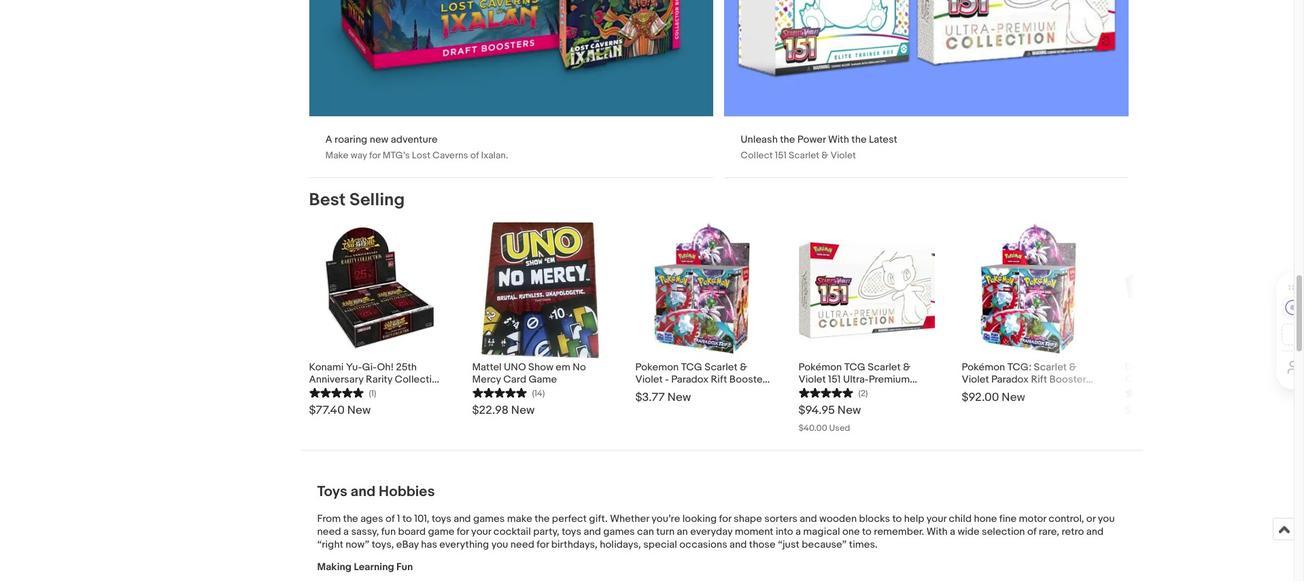 Task type: locate. For each thing, give the bounding box(es) containing it.
booster
[[730, 373, 766, 386], [1050, 373, 1087, 386], [1166, 373, 1202, 386], [309, 385, 346, 398]]

new down the tcg:
[[1002, 391, 1026, 405]]

scarlet inside unleash the power with the latest collect 151 scarlet & violet
[[789, 149, 820, 161]]

with right power
[[829, 133, 850, 146]]

24
[[1230, 373, 1242, 386], [374, 385, 386, 398]]

scarlet up 16
[[868, 361, 901, 374]]

konami yu-gi-oh! 25th anniversary rarity collection booster box - 24 packs image
[[311, 222, 443, 358]]

a
[[344, 526, 349, 539], [796, 526, 801, 539], [951, 526, 956, 539]]

those
[[750, 539, 776, 552]]

ultra-
[[844, 373, 869, 386]]

1 horizontal spatial tcg
[[845, 361, 866, 374]]

packs right 16
[[888, 385, 915, 398]]

toys and hobbies
[[317, 484, 435, 502]]

packs right $3.77
[[676, 385, 703, 398]]

None text field
[[725, 0, 1130, 177]]

fun
[[397, 561, 413, 574]]

tcg up (2)
[[845, 361, 866, 374]]

with inside unleash the power with the latest collect 151 scarlet & violet
[[829, 133, 850, 146]]

new down (14)
[[512, 404, 535, 417]]

whether
[[610, 513, 650, 526]]

new for $22.98 new
[[512, 404, 535, 417]]

new
[[668, 391, 691, 405], [1002, 391, 1026, 405], [347, 404, 371, 417], [512, 404, 535, 417], [838, 404, 862, 417], [1172, 404, 1196, 417]]

5 out of 5 stars image up the $94.95 on the right bottom of page
[[799, 386, 854, 399]]

rarity
[[366, 373, 393, 386]]

the
[[1201, 361, 1218, 374]]

motor
[[1020, 513, 1047, 526]]

0 horizontal spatial need
[[317, 526, 341, 539]]

1 vertical spatial with
[[927, 526, 948, 539]]

0 vertical spatial you
[[1099, 513, 1115, 526]]

0 horizontal spatial 151
[[775, 149, 787, 161]]

games left can
[[604, 526, 635, 539]]

one
[[843, 526, 860, 539]]

the
[[781, 133, 796, 146], [852, 133, 867, 146], [343, 513, 358, 526], [535, 513, 550, 526]]

box inside the pokémon tcg scarlet & violet 151 ultra-premium collection box - 16 packs
[[850, 385, 868, 398]]

0 horizontal spatial you
[[492, 539, 508, 552]]

pokémon tcg scarlet & violet 151 ultra-premium collection box - 16 packs image
[[799, 222, 935, 358]]

chapter
[[1126, 373, 1163, 386]]

of left ixalan.
[[471, 149, 479, 161]]

and
[[351, 484, 376, 502], [454, 513, 471, 526], [800, 513, 818, 526], [584, 526, 601, 539], [1087, 526, 1104, 539], [730, 539, 747, 552]]

everyday
[[691, 526, 733, 539]]

rift
[[711, 373, 728, 386], [1032, 373, 1048, 386]]

pokémon tcg: scarlet & violet paradox rift booster box - 36 packs image
[[981, 222, 1080, 358]]

pokémon up the '$92.00'
[[962, 361, 1006, 374]]

the left power
[[781, 133, 796, 146]]

new inside $94.95 new $40.00 used
[[838, 404, 862, 417]]

of
[[471, 149, 479, 161], [386, 513, 395, 526], [1028, 526, 1037, 539]]

tcg inside pokemon tcg scarlet & violet - paradox rift booster box - 36 packs
[[681, 361, 703, 374]]

pokemon
[[636, 361, 679, 374]]

tcg right the pokemon
[[681, 361, 703, 374]]

toys right 101,
[[432, 513, 452, 526]]

box inside konami yu-gi-oh! 25th anniversary rarity collection booster box - 24 packs
[[348, 385, 366, 398]]

violet inside unleash the power with the latest collect 151 scarlet & violet
[[831, 149, 857, 161]]

$77.40
[[309, 404, 345, 417]]

pokémon up (2) 'link'
[[799, 361, 843, 374]]

0 vertical spatial with
[[829, 133, 850, 146]]

violet for pokémon tcg scarlet & violet 151 ultra-premium collection box - 16 packs
[[799, 373, 826, 386]]

toys right party, on the left
[[562, 526, 582, 539]]

None text field
[[309, 0, 714, 177]]

packs up $235.00
[[1126, 385, 1153, 398]]

of left rare, at the right
[[1028, 526, 1037, 539]]

because"
[[802, 539, 847, 552]]

scarlet inside pokémon tcg: scarlet & violet paradox rift booster box - 36 packs
[[1035, 361, 1068, 374]]

tcg
[[681, 361, 703, 374], [845, 361, 866, 374]]

1 horizontal spatial games
[[604, 526, 635, 539]]

0 horizontal spatial your
[[472, 526, 492, 539]]

1 vertical spatial you
[[492, 539, 508, 552]]

packs down the tcg:
[[1002, 385, 1030, 398]]

0 horizontal spatial 5 out of 5 stars image
[[309, 386, 364, 399]]

& for pokemon tcg scarlet & violet - paradox rift booster box - 36 packs
[[740, 361, 748, 374]]

toys
[[317, 484, 348, 502]]

1 horizontal spatial collection
[[799, 385, 848, 398]]

booster inside pokémon tcg: scarlet & violet paradox rift booster box - 36 packs
[[1050, 373, 1087, 386]]

paradox up '$92.00 new'
[[992, 373, 1029, 386]]

collection up the $94.95 on the right bottom of page
[[799, 385, 848, 398]]

2 5 out of 5 stars image from the left
[[799, 386, 854, 399]]

1 rift from the left
[[711, 373, 728, 386]]

a right the into
[[796, 526, 801, 539]]

your left cocktail on the left bottom of the page
[[472, 526, 492, 539]]

the right make
[[535, 513, 550, 526]]

scarlet down power
[[789, 149, 820, 161]]

151 right collect at the top right of the page
[[775, 149, 787, 161]]

1 vertical spatial 151
[[829, 373, 841, 386]]

adventure
[[391, 133, 438, 146]]

packs down 25th
[[388, 385, 415, 398]]

help
[[905, 513, 925, 526]]

none text field containing unleash the power with the latest
[[725, 0, 1130, 177]]

fun
[[382, 526, 396, 539]]

2 paradox from the left
[[992, 373, 1029, 386]]

0 horizontal spatial tcg
[[681, 361, 703, 374]]

scarlet inside the pokémon tcg scarlet & violet 151 ultra-premium collection box - 16 packs
[[868, 361, 901, 374]]

you
[[1099, 513, 1115, 526], [492, 539, 508, 552]]

scarlet
[[789, 149, 820, 161], [705, 361, 738, 374], [868, 361, 901, 374], [1035, 361, 1068, 374]]

packs inside disney lorcana: the first chapter booster box - 24 packs (11098190)
[[1126, 385, 1153, 398]]

0 horizontal spatial paradox
[[672, 373, 709, 386]]

0 horizontal spatial rift
[[711, 373, 728, 386]]

packs inside konami yu-gi-oh! 25th anniversary rarity collection booster box - 24 packs
[[388, 385, 415, 398]]

best
[[309, 190, 346, 211]]

tcg inside the pokémon tcg scarlet & violet 151 ultra-premium collection box - 16 packs
[[845, 361, 866, 374]]

(2) link
[[799, 386, 869, 399]]

2 horizontal spatial a
[[951, 526, 956, 539]]

premium
[[869, 373, 910, 386]]

& inside pokemon tcg scarlet & violet - paradox rift booster box - 36 packs
[[740, 361, 748, 374]]

to right one
[[863, 526, 872, 539]]

2 rift from the left
[[1032, 373, 1048, 386]]

24 down oh!
[[374, 385, 386, 398]]

violet
[[831, 149, 857, 161], [636, 373, 663, 386], [799, 373, 826, 386], [962, 373, 990, 386]]

you down make
[[492, 539, 508, 552]]

ebay
[[397, 539, 419, 552]]

1 packs from the left
[[388, 385, 415, 398]]

paradox inside pokémon tcg: scarlet & violet paradox rift booster box - 36 packs
[[992, 373, 1029, 386]]

to right the "1" on the left bottom
[[403, 513, 412, 526]]

2 36 from the left
[[989, 385, 1000, 398]]

of inside 'a roaring new adventure make way for mtg's lost caverns of ixalan.'
[[471, 149, 479, 161]]

disney
[[1126, 361, 1157, 374]]

times.
[[850, 539, 878, 552]]

0 horizontal spatial with
[[829, 133, 850, 146]]

1 horizontal spatial pokémon
[[962, 361, 1006, 374]]

need left now"
[[317, 526, 341, 539]]

box for pokemon tcg scarlet & violet - paradox rift booster box - 36 packs
[[636, 385, 653, 398]]

box for konami yu-gi-oh! 25th anniversary rarity collection booster box - 24 packs
[[348, 385, 366, 398]]

1 horizontal spatial your
[[927, 513, 947, 526]]

packs inside the pokémon tcg scarlet & violet 151 ultra-premium collection box - 16 packs
[[888, 385, 915, 398]]

2 tcg from the left
[[845, 361, 866, 374]]

5 packs from the left
[[1126, 385, 1153, 398]]

remember.
[[874, 526, 925, 539]]

disney lorcana: the first chapter booster box - 24 packs (11098190) link
[[1126, 358, 1262, 398]]

violet inside pokémon tcg: scarlet & violet paradox rift booster box - 36 packs
[[962, 373, 990, 386]]

games left make
[[473, 513, 505, 526]]

1 a from the left
[[344, 526, 349, 539]]

scarlet for pokémon tcg: scarlet & violet paradox rift booster box - 36 packs
[[1035, 361, 1068, 374]]

collection
[[395, 373, 444, 386], [799, 385, 848, 398]]

0 horizontal spatial collection
[[395, 373, 444, 386]]

box
[[1204, 373, 1222, 386], [348, 385, 366, 398], [636, 385, 653, 398], [850, 385, 868, 398], [962, 385, 980, 398]]

1 horizontal spatial with
[[927, 526, 948, 539]]

you right or
[[1099, 513, 1115, 526]]

a left sassy,
[[344, 526, 349, 539]]

booster inside disney lorcana: the first chapter booster box - 24 packs (11098190)
[[1166, 373, 1202, 386]]

packs for rift
[[676, 385, 703, 398]]

new
[[370, 133, 389, 146]]

1 horizontal spatial to
[[863, 526, 872, 539]]

pokemon tcg scarlet & violet - paradox rift booster box - 36 packs
[[636, 361, 766, 398]]

paradox up '$3.77 new'
[[672, 373, 709, 386]]

box inside pokemon tcg scarlet & violet - paradox rift booster box - 36 packs
[[636, 385, 653, 398]]

uno
[[504, 361, 526, 374]]

no
[[573, 361, 586, 374]]

collection inside the pokémon tcg scarlet & violet 151 ultra-premium collection box - 16 packs
[[799, 385, 848, 398]]

2 pokémon from the left
[[962, 361, 1006, 374]]

$77.40 new
[[309, 404, 371, 417]]

new down (11098190)
[[1172, 404, 1196, 417]]

$94.95
[[799, 404, 836, 417]]

151 left ultra-
[[829, 373, 841, 386]]

pokémon for 151
[[799, 361, 843, 374]]

1 horizontal spatial 24
[[1230, 373, 1242, 386]]

24 inside disney lorcana: the first chapter booster box - 24 packs (11098190)
[[1230, 373, 1242, 386]]

way
[[351, 149, 367, 161]]

pokémon inside pokémon tcg: scarlet & violet paradox rift booster box - 36 packs
[[962, 361, 1006, 374]]

1 horizontal spatial 151
[[829, 373, 841, 386]]

1 tcg from the left
[[681, 361, 703, 374]]

0 vertical spatial 151
[[775, 149, 787, 161]]

0 horizontal spatial 36
[[662, 385, 674, 398]]

games
[[473, 513, 505, 526], [604, 526, 635, 539]]

0 horizontal spatial a
[[344, 526, 349, 539]]

1 horizontal spatial a
[[796, 526, 801, 539]]

with right help
[[927, 526, 948, 539]]

0 horizontal spatial pokémon
[[799, 361, 843, 374]]

1 pokémon from the left
[[799, 361, 843, 374]]

scarlet right the pokemon
[[705, 361, 738, 374]]

1 horizontal spatial paradox
[[992, 373, 1029, 386]]

2 a from the left
[[796, 526, 801, 539]]

1 36 from the left
[[662, 385, 674, 398]]

from the ages of 1 to 101, toys and games make the perfect gift. whether you're looking for shape sorters and wooden blocks to help your child hone fine motor control, or you need a sassy, fun board game for your cocktail party, toys and games can turn an everyday moment into a magical one to remember. with a wide selection of rare, retro and "right now" toys, ebay has everything you need for birthdays, holidays, special occasions and those "just because" times.
[[317, 513, 1115, 552]]

new down (1)
[[347, 404, 371, 417]]

none text field containing a roaring new adventure
[[309, 0, 714, 177]]

& inside pokémon tcg: scarlet & violet paradox rift booster box - 36 packs
[[1070, 361, 1077, 374]]

toys,
[[372, 539, 394, 552]]

1 paradox from the left
[[672, 373, 709, 386]]

sorters
[[765, 513, 798, 526]]

the left ages
[[343, 513, 358, 526]]

collection right oh!
[[395, 373, 444, 386]]

4.2 out of 5 stars image
[[1126, 386, 1180, 399]]

5 out of 5 stars image
[[309, 386, 364, 399], [799, 386, 854, 399]]

1 5 out of 5 stars image from the left
[[309, 386, 364, 399]]

tcg for pokémon
[[845, 361, 866, 374]]

and left the those
[[730, 539, 747, 552]]

violet inside the pokémon tcg scarlet & violet 151 ultra-premium collection box - 16 packs
[[799, 373, 826, 386]]

and up everything
[[454, 513, 471, 526]]

new right $3.77
[[668, 391, 691, 405]]

violet inside pokemon tcg scarlet & violet - paradox rift booster box - 36 packs
[[636, 373, 663, 386]]

tcg for pokemon
[[681, 361, 703, 374]]

24 right the
[[1230, 373, 1242, 386]]

mtg's
[[383, 149, 410, 161]]

1 horizontal spatial rift
[[1032, 373, 1048, 386]]

4 packs from the left
[[1002, 385, 1030, 398]]

151
[[775, 149, 787, 161], [829, 373, 841, 386]]

1 horizontal spatial 36
[[989, 385, 1000, 398]]

for
[[369, 149, 381, 161], [720, 513, 732, 526], [457, 526, 469, 539], [537, 539, 549, 552]]

2 packs from the left
[[676, 385, 703, 398]]

wooden
[[820, 513, 857, 526]]

can
[[638, 526, 654, 539]]

new for $94.95 new $40.00 used
[[838, 404, 862, 417]]

collect
[[741, 149, 773, 161]]

scarlet right the tcg:
[[1035, 361, 1068, 374]]

packs inside pokemon tcg scarlet & violet - paradox rift booster box - 36 packs
[[676, 385, 703, 398]]

violet for pokemon tcg scarlet & violet - paradox rift booster box - 36 packs
[[636, 373, 663, 386]]

0 horizontal spatial 24
[[374, 385, 386, 398]]

3 packs from the left
[[888, 385, 915, 398]]

for right way
[[369, 149, 381, 161]]

special
[[644, 539, 678, 552]]

1 horizontal spatial of
[[471, 149, 479, 161]]

pokémon inside the pokémon tcg scarlet & violet 151 ultra-premium collection box - 16 packs
[[799, 361, 843, 374]]

has
[[421, 539, 437, 552]]

151 inside unleash the power with the latest collect 151 scarlet & violet
[[775, 149, 787, 161]]

scarlet inside pokemon tcg scarlet & violet - paradox rift booster box - 36 packs
[[705, 361, 738, 374]]

& inside the pokémon tcg scarlet & violet 151 ultra-premium collection box - 16 packs
[[904, 361, 911, 374]]

your right help
[[927, 513, 947, 526]]

now"
[[346, 539, 370, 552]]

a left wide at right bottom
[[951, 526, 956, 539]]

need down make
[[511, 539, 535, 552]]

1 horizontal spatial 5 out of 5 stars image
[[799, 386, 854, 399]]

of left the "1" on the left bottom
[[386, 513, 395, 526]]

5 out of 5 stars image up $77.40 new
[[309, 386, 364, 399]]

new up used
[[838, 404, 862, 417]]

to left help
[[893, 513, 902, 526]]



Task type: vqa. For each thing, say whether or not it's contained in the screenshot.
Packs inside the Konami Yu-Gi-Oh! 25Th Anniversary Rarity Collection Booster Box - 24 Packs
yes



Task type: describe. For each thing, give the bounding box(es) containing it.
- inside konami yu-gi-oh! 25th anniversary rarity collection booster box - 24 packs
[[368, 385, 372, 398]]

and right retro
[[1087, 526, 1104, 539]]

ixalan.
[[481, 149, 509, 161]]

rift inside pokemon tcg scarlet & violet - paradox rift booster box - 36 packs
[[711, 373, 728, 386]]

101,
[[414, 513, 430, 526]]

disney lorcana: the first chapter booster box - 24 packs (11098190)
[[1126, 361, 1242, 398]]

turn
[[657, 526, 675, 539]]

for left shape
[[720, 513, 732, 526]]

make
[[326, 149, 349, 161]]

gift.
[[589, 513, 608, 526]]

violet for pokémon tcg: scarlet & violet paradox rift booster box - 36 packs
[[962, 373, 990, 386]]

1 horizontal spatial need
[[511, 539, 535, 552]]

paradox inside pokemon tcg scarlet & violet - paradox rift booster box - 36 packs
[[672, 373, 709, 386]]

into
[[776, 526, 794, 539]]

2 horizontal spatial to
[[893, 513, 902, 526]]

5 out of 5 stars image for $77.40 new
[[309, 386, 364, 399]]

game
[[529, 373, 557, 386]]

hone
[[975, 513, 998, 526]]

25th
[[396, 361, 417, 374]]

unleash
[[741, 133, 778, 146]]

you're
[[652, 513, 681, 526]]

birthdays,
[[552, 539, 598, 552]]

5 out of 5 stars image for $94.95 new
[[799, 386, 854, 399]]

collection inside konami yu-gi-oh! 25th anniversary rarity collection booster box - 24 packs
[[395, 373, 444, 386]]

moment
[[735, 526, 774, 539]]

roaring
[[335, 133, 368, 146]]

em
[[556, 361, 571, 374]]

$22.98
[[473, 404, 509, 417]]

pokémon tcg scarlet & violet 151 ultra-premium collection box - 16 packs link
[[799, 358, 935, 398]]

control,
[[1049, 513, 1085, 526]]

and right the into
[[800, 513, 818, 526]]

1 horizontal spatial toys
[[562, 526, 582, 539]]

holidays,
[[600, 539, 641, 552]]

konami
[[309, 361, 344, 374]]

24 inside konami yu-gi-oh! 25th anniversary rarity collection booster box - 24 packs
[[374, 385, 386, 398]]

& for pokémon tcg: scarlet & violet paradox rift booster box - 36 packs
[[1070, 361, 1077, 374]]

$40.00
[[799, 423, 828, 434]]

for left birthdays,
[[537, 539, 549, 552]]

scarlet for pokémon tcg scarlet & violet 151 ultra-premium collection box - 16 packs
[[868, 361, 901, 374]]

make
[[507, 513, 533, 526]]

& for pokémon tcg scarlet & violet 151 ultra-premium collection box - 16 packs
[[904, 361, 911, 374]]

lost
[[412, 149, 431, 161]]

for right game
[[457, 526, 469, 539]]

game
[[428, 526, 455, 539]]

magical
[[804, 526, 841, 539]]

selection
[[982, 526, 1026, 539]]

retro
[[1062, 526, 1085, 539]]

$22.98 new
[[473, 404, 535, 417]]

pokémon for paradox
[[962, 361, 1006, 374]]

for inside 'a roaring new adventure make way for mtg's lost caverns of ixalan.'
[[369, 149, 381, 161]]

- inside the pokémon tcg scarlet & violet 151 ultra-premium collection box - 16 packs
[[870, 385, 874, 398]]

3 a from the left
[[951, 526, 956, 539]]

board
[[398, 526, 426, 539]]

new for $3.77 new
[[668, 391, 691, 405]]

box inside disney lorcana: the first chapter booster box - 24 packs (11098190)
[[1204, 373, 1222, 386]]

shape
[[734, 513, 763, 526]]

0 horizontal spatial toys
[[432, 513, 452, 526]]

- inside disney lorcana: the first chapter booster box - 24 packs (11098190)
[[1224, 373, 1228, 386]]

0 horizontal spatial to
[[403, 513, 412, 526]]

packs for collection
[[388, 385, 415, 398]]

4.9 out of 5 stars image
[[473, 386, 527, 399]]

$92.00
[[962, 391, 1000, 405]]

new for $77.40 new
[[347, 404, 371, 417]]

box inside pokémon tcg: scarlet & violet paradox rift booster box - 36 packs
[[962, 385, 980, 398]]

36 inside pokemon tcg scarlet & violet - paradox rift booster box - 36 packs
[[662, 385, 674, 398]]

scarlet for pokemon tcg scarlet & violet - paradox rift booster box - 36 packs
[[705, 361, 738, 374]]

"right
[[317, 539, 344, 552]]

rare,
[[1039, 526, 1060, 539]]

1
[[397, 513, 401, 526]]

blocks
[[860, 513, 891, 526]]

0 horizontal spatial games
[[473, 513, 505, 526]]

selling
[[350, 190, 405, 211]]

learning
[[354, 561, 394, 574]]

the left latest
[[852, 133, 867, 146]]

yu-
[[346, 361, 362, 374]]

36 inside pokémon tcg: scarlet & violet paradox rift booster box - 36 packs
[[989, 385, 1000, 398]]

pokemon tcg scarlet & violet - paradox rift booster box - 36 packs image
[[654, 222, 754, 358]]

konami yu-gi-oh! 25th anniversary rarity collection booster box - 24 packs link
[[309, 358, 445, 398]]

fine
[[1000, 513, 1017, 526]]

2 horizontal spatial of
[[1028, 526, 1037, 539]]

16
[[876, 385, 886, 398]]

& inside unleash the power with the latest collect 151 scarlet & violet
[[822, 149, 829, 161]]

(1) link
[[309, 386, 377, 399]]

power
[[798, 133, 826, 146]]

(11098190)
[[1155, 385, 1201, 398]]

$92.00 new
[[962, 391, 1026, 405]]

mattel uno show em no mercy card game
[[473, 361, 586, 386]]

$3.77 new
[[636, 391, 691, 405]]

pokémon tcg: scarlet & violet paradox rift booster box - 36 packs
[[962, 361, 1087, 398]]

show
[[529, 361, 554, 374]]

box for pokémon tcg scarlet & violet 151 ultra-premium collection box - 16 packs
[[850, 385, 868, 398]]

sassy,
[[351, 526, 379, 539]]

"just
[[778, 539, 800, 552]]

new for $235.00 new
[[1172, 404, 1196, 417]]

packs for premium
[[888, 385, 915, 398]]

oh!
[[377, 361, 394, 374]]

1 horizontal spatial you
[[1099, 513, 1115, 526]]

konami yu-gi-oh! 25th anniversary rarity collection booster box - 24 packs
[[309, 361, 444, 398]]

mattel uno show em no mercy card game image
[[482, 222, 599, 358]]

a
[[326, 133, 333, 146]]

and up ages
[[351, 484, 376, 502]]

rift inside pokémon tcg: scarlet & violet paradox rift booster box - 36 packs
[[1032, 373, 1048, 386]]

first
[[1220, 361, 1240, 374]]

lorcana:
[[1159, 361, 1199, 374]]

mattel uno show em no mercy card game link
[[473, 358, 609, 386]]

mercy
[[473, 373, 501, 386]]

pokemon tcg scarlet & violet - paradox rift booster box - 36 packs link
[[636, 358, 772, 398]]

or
[[1087, 513, 1096, 526]]

$235.00 new
[[1126, 404, 1196, 417]]

- inside pokémon tcg: scarlet & violet paradox rift booster box - 36 packs
[[982, 385, 986, 398]]

wide
[[958, 526, 980, 539]]

a roaring new adventure make way for mtg's lost caverns of ixalan.
[[326, 133, 509, 161]]

everything
[[440, 539, 489, 552]]

an
[[677, 526, 688, 539]]

with inside from the ages of 1 to 101, toys and games make the perfect gift. whether you're looking for shape sorters and wooden blocks to help your child hone fine motor control, or you need a sassy, fun board game for your cocktail party, toys and games can turn an everyday moment into a magical one to remember. with a wide selection of rare, retro and "right now" toys, ebay has everything you need for birthdays, holidays, special occasions and those "just because" times.
[[927, 526, 948, 539]]

tcg:
[[1008, 361, 1032, 374]]

new for $92.00 new
[[1002, 391, 1026, 405]]

(14)
[[532, 388, 545, 399]]

unleash the power with the latest collect 151 scarlet & violet
[[741, 133, 898, 161]]

packs inside pokémon tcg: scarlet & violet paradox rift booster box - 36 packs
[[1002, 385, 1030, 398]]

perfect
[[552, 513, 587, 526]]

cocktail
[[494, 526, 531, 539]]

booster inside konami yu-gi-oh! 25th anniversary rarity collection booster box - 24 packs
[[309, 385, 346, 398]]

caverns
[[433, 149, 469, 161]]

disney lorcana: the first chapter booster box - 24 packs (11098190) image
[[1126, 250, 1262, 330]]

party,
[[534, 526, 560, 539]]

making
[[317, 561, 352, 574]]

and left whether
[[584, 526, 601, 539]]

mattel
[[473, 361, 502, 374]]

(1)
[[369, 388, 377, 399]]

151 inside the pokémon tcg scarlet & violet 151 ultra-premium collection box - 16 packs
[[829, 373, 841, 386]]

latest
[[869, 133, 898, 146]]

0 horizontal spatial of
[[386, 513, 395, 526]]

booster inside pokemon tcg scarlet & violet - paradox rift booster box - 36 packs
[[730, 373, 766, 386]]



